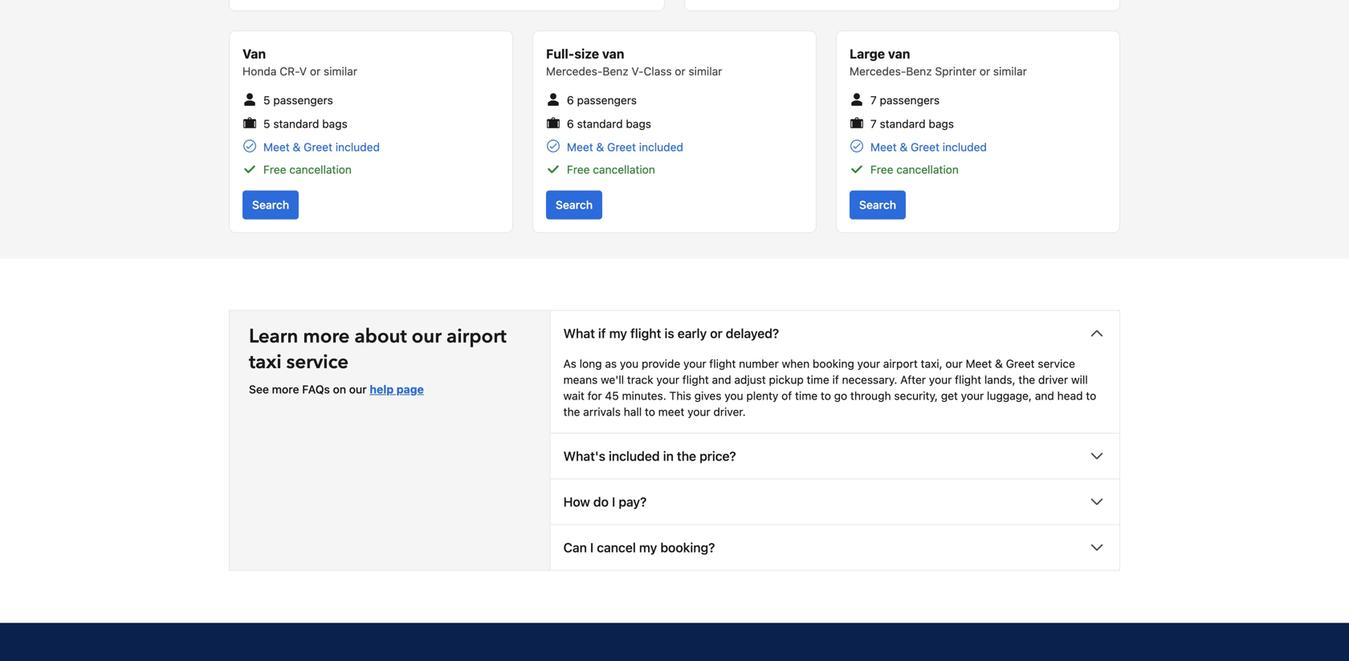 Task type: vqa. For each thing, say whether or not it's contained in the screenshot.
Magyar button on the left
no



Task type: describe. For each thing, give the bounding box(es) containing it.
1 horizontal spatial more
[[303, 324, 350, 350]]

or inside dropdown button
[[710, 326, 723, 342]]

when
[[782, 358, 810, 371]]

as
[[563, 358, 577, 371]]

greet for mercedes-
[[911, 141, 940, 154]]

1 vertical spatial you
[[725, 390, 743, 403]]

taxi
[[249, 350, 282, 376]]

service inside learn more about our airport taxi service see more faqs on our help page
[[286, 350, 349, 376]]

2 horizontal spatial to
[[1086, 390, 1097, 403]]

benz inside large van mercedes-benz sprinter or similar
[[906, 65, 932, 78]]

mercedes- inside large van mercedes-benz sprinter or similar
[[850, 65, 906, 78]]

adjust
[[734, 374, 766, 387]]

can
[[563, 541, 587, 556]]

1 vertical spatial time
[[795, 390, 818, 403]]

wait
[[563, 390, 585, 403]]

sprinter
[[935, 65, 977, 78]]

learn
[[249, 324, 298, 350]]

free cancellation for van
[[567, 163, 655, 176]]

5 for 5 passengers
[[263, 94, 270, 107]]

as
[[605, 358, 617, 371]]

how
[[563, 495, 590, 510]]

cancellation for cr-
[[289, 163, 352, 176]]

lands,
[[985, 374, 1016, 387]]

0 vertical spatial and
[[712, 374, 731, 387]]

meet for mercedes-
[[871, 141, 897, 154]]

for
[[588, 390, 602, 403]]

what's included in the price?
[[563, 449, 736, 464]]

we'll
[[601, 374, 624, 387]]

the inside dropdown button
[[677, 449, 696, 464]]

included for van
[[639, 141, 683, 154]]

flight up adjust
[[709, 358, 736, 371]]

driver
[[1038, 374, 1068, 387]]

search button for cr-
[[243, 191, 299, 220]]

free for van
[[567, 163, 590, 176]]

long
[[580, 358, 602, 371]]

meet
[[658, 406, 685, 419]]

what if my flight is early or delayed?
[[563, 326, 779, 342]]

this
[[669, 390, 691, 403]]

7 for 7 standard bags
[[871, 117, 877, 130]]

& inside as long as you provide your flight number when booking your airport taxi, our meet & greet service means we'll track your flight and adjust pickup time if necessary. after your flight lands, the driver will wait for 45 minutes. this gives you plenty of time to go through security, get your luggage, and head to the arrivals hall to meet your driver.
[[995, 358, 1003, 371]]

flight up get
[[955, 374, 982, 387]]

van honda cr-v or similar
[[243, 46, 357, 78]]

cancellation for van
[[593, 163, 655, 176]]

full-size van mercedes-benz v-class or similar
[[546, 46, 722, 78]]

head
[[1057, 390, 1083, 403]]

your down gives
[[688, 406, 710, 419]]

van
[[243, 46, 266, 62]]

0 vertical spatial time
[[807, 374, 829, 387]]

cr-
[[280, 65, 299, 78]]

passengers for cr-
[[273, 94, 333, 107]]

free for mercedes-
[[871, 163, 894, 176]]

free cancellation for mercedes-
[[871, 163, 959, 176]]

v-
[[632, 65, 644, 78]]

class
[[644, 65, 672, 78]]

6 standard bags
[[567, 117, 651, 130]]

learn more about our airport taxi service see more faqs on our help page
[[249, 324, 507, 397]]

get
[[941, 390, 958, 403]]

what if my flight is early or delayed? button
[[551, 311, 1120, 356]]

necessary.
[[842, 374, 897, 387]]

faqs
[[302, 383, 330, 397]]

standard for van
[[577, 117, 623, 130]]

mercedes- inside full-size van mercedes-benz v-class or similar
[[546, 65, 603, 78]]

or inside full-size van mercedes-benz v-class or similar
[[675, 65, 686, 78]]

7 passengers
[[871, 94, 940, 107]]

my inside dropdown button
[[639, 541, 657, 556]]

track
[[627, 374, 654, 387]]

your down 'taxi,' at the bottom of page
[[929, 374, 952, 387]]

search for mercedes-
[[859, 199, 896, 212]]

meet & greet included for van
[[567, 141, 683, 154]]

i inside dropdown button
[[590, 541, 594, 556]]

service inside as long as you provide your flight number when booking your airport taxi, our meet & greet service means we'll track your flight and adjust pickup time if necessary. after your flight lands, the driver will wait for 45 minutes. this gives you plenty of time to go through security, get your luggage, and head to the arrivals hall to meet your driver.
[[1038, 358, 1075, 371]]

help page link
[[370, 383, 424, 397]]

search for cr-
[[252, 199, 289, 212]]

6 passengers
[[567, 94, 637, 107]]

about
[[355, 324, 407, 350]]

number
[[739, 358, 779, 371]]

how do i pay? button
[[551, 480, 1120, 525]]

passengers for van
[[577, 94, 637, 107]]

greet inside as long as you provide your flight number when booking your airport taxi, our meet & greet service means we'll track your flight and adjust pickup time if necessary. after your flight lands, the driver will wait for 45 minutes. this gives you plenty of time to go through security, get your luggage, and head to the arrivals hall to meet your driver.
[[1006, 358, 1035, 371]]

early
[[678, 326, 707, 342]]

booking
[[813, 358, 854, 371]]

page
[[396, 383, 424, 397]]

free cancellation for cr-
[[263, 163, 352, 176]]

if inside dropdown button
[[598, 326, 606, 342]]

hall
[[624, 406, 642, 419]]

meet for van
[[567, 141, 593, 154]]

what's included in the price? button
[[551, 434, 1120, 479]]

help
[[370, 383, 394, 397]]

included for mercedes-
[[943, 141, 987, 154]]

benz inside full-size van mercedes-benz v-class or similar
[[603, 65, 629, 78]]

& for cr-
[[293, 141, 301, 154]]

in
[[663, 449, 674, 464]]

plenty
[[746, 390, 779, 403]]

bags for van
[[626, 117, 651, 130]]

as long as you provide your flight number when booking your airport taxi, our meet & greet service means we'll track your flight and adjust pickup time if necessary. after your flight lands, the driver will wait for 45 minutes. this gives you plenty of time to go through security, get your luggage, and head to the arrivals hall to meet your driver.
[[563, 358, 1097, 419]]

how do i pay?
[[563, 495, 647, 510]]

& for mercedes-
[[900, 141, 908, 154]]

6 for 6 passengers
[[567, 94, 574, 107]]

our inside as long as you provide your flight number when booking your airport taxi, our meet & greet service means we'll track your flight and adjust pickup time if necessary. after your flight lands, the driver will wait for 45 minutes. this gives you plenty of time to go through security, get your luggage, and head to the arrivals hall to meet your driver.
[[946, 358, 963, 371]]

search for van
[[556, 199, 593, 212]]

full-
[[546, 46, 574, 62]]

2 vertical spatial our
[[349, 383, 367, 397]]



Task type: locate. For each thing, give the bounding box(es) containing it.
meet down 7 standard bags
[[871, 141, 897, 154]]

included inside dropdown button
[[609, 449, 660, 464]]

2 horizontal spatial cancellation
[[897, 163, 959, 176]]

2 horizontal spatial meet & greet included
[[871, 141, 987, 154]]

1 horizontal spatial to
[[821, 390, 831, 403]]

meet up lands,
[[966, 358, 992, 371]]

1 horizontal spatial free cancellation
[[567, 163, 655, 176]]

1 horizontal spatial benz
[[906, 65, 932, 78]]

of
[[782, 390, 792, 403]]

3 cancellation from the left
[[897, 163, 959, 176]]

2 horizontal spatial the
[[1019, 374, 1035, 387]]

to down will
[[1086, 390, 1097, 403]]

is
[[665, 326, 674, 342]]

3 search from the left
[[859, 199, 896, 212]]

cancellation down 7 standard bags
[[897, 163, 959, 176]]

similar right class
[[689, 65, 722, 78]]

go
[[834, 390, 847, 403]]

and
[[712, 374, 731, 387], [1035, 390, 1054, 403]]

service up faqs
[[286, 350, 349, 376]]

can i cancel my booking? button
[[551, 526, 1120, 571]]

0 horizontal spatial my
[[609, 326, 627, 342]]

5 down honda
[[263, 94, 270, 107]]

benz left 'v-' at the top
[[603, 65, 629, 78]]

time
[[807, 374, 829, 387], [795, 390, 818, 403]]

time down booking
[[807, 374, 829, 387]]

search button for mercedes-
[[850, 191, 906, 220]]

2 bags from the left
[[626, 117, 651, 130]]

0 horizontal spatial standard
[[273, 117, 319, 130]]

2 horizontal spatial standard
[[880, 117, 926, 130]]

2 search from the left
[[556, 199, 593, 212]]

0 horizontal spatial the
[[563, 406, 580, 419]]

1 horizontal spatial bags
[[626, 117, 651, 130]]

what's
[[563, 449, 606, 464]]

0 vertical spatial if
[[598, 326, 606, 342]]

our
[[412, 324, 442, 350], [946, 358, 963, 371], [349, 383, 367, 397]]

bags down 6 passengers
[[626, 117, 651, 130]]

my inside dropdown button
[[609, 326, 627, 342]]

0 vertical spatial 6
[[567, 94, 574, 107]]

6 down 6 passengers
[[567, 117, 574, 130]]

after
[[900, 374, 926, 387]]

1 horizontal spatial my
[[639, 541, 657, 556]]

service
[[286, 350, 349, 376], [1038, 358, 1075, 371]]

1 horizontal spatial free
[[567, 163, 590, 176]]

more right learn
[[303, 324, 350, 350]]

1 horizontal spatial our
[[412, 324, 442, 350]]

included down 7 standard bags
[[943, 141, 987, 154]]

2 horizontal spatial free
[[871, 163, 894, 176]]

0 horizontal spatial free
[[263, 163, 286, 176]]

& down 5 standard bags
[[293, 141, 301, 154]]

1 mercedes- from the left
[[546, 65, 603, 78]]

our right 'taxi,' at the bottom of page
[[946, 358, 963, 371]]

7 for 7 passengers
[[871, 94, 877, 107]]

6 for 6 standard bags
[[567, 117, 574, 130]]

2 van from the left
[[888, 46, 910, 62]]

0 horizontal spatial more
[[272, 383, 299, 397]]

meet & greet included
[[263, 141, 380, 154], [567, 141, 683, 154], [871, 141, 987, 154]]

1 van from the left
[[602, 46, 624, 62]]

pay?
[[619, 495, 647, 510]]

bags
[[322, 117, 348, 130], [626, 117, 651, 130], [929, 117, 954, 130]]

free cancellation
[[263, 163, 352, 176], [567, 163, 655, 176], [871, 163, 959, 176]]

greet for cr-
[[304, 141, 333, 154]]

provide
[[642, 358, 681, 371]]

1 horizontal spatial the
[[677, 449, 696, 464]]

what
[[563, 326, 595, 342]]

or right class
[[675, 65, 686, 78]]

the
[[1019, 374, 1035, 387], [563, 406, 580, 419], [677, 449, 696, 464]]

included for cr-
[[336, 141, 380, 154]]

& up lands,
[[995, 358, 1003, 371]]

or right 'sprinter'
[[980, 65, 990, 78]]

0 horizontal spatial to
[[645, 406, 655, 419]]

1 vertical spatial my
[[639, 541, 657, 556]]

my
[[609, 326, 627, 342], [639, 541, 657, 556]]

standard for mercedes-
[[880, 117, 926, 130]]

0 vertical spatial the
[[1019, 374, 1035, 387]]

meet down 6 standard bags
[[567, 141, 593, 154]]

your right get
[[961, 390, 984, 403]]

1 vertical spatial i
[[590, 541, 594, 556]]

greet down 6 standard bags
[[607, 141, 636, 154]]

standard down 6 passengers
[[577, 117, 623, 130]]

through
[[851, 390, 891, 403]]

flight inside dropdown button
[[630, 326, 661, 342]]

0 horizontal spatial search button
[[243, 191, 299, 220]]

standard down 7 passengers
[[880, 117, 926, 130]]

2 horizontal spatial our
[[946, 358, 963, 371]]

passengers up 6 standard bags
[[577, 94, 637, 107]]

free for cr-
[[263, 163, 286, 176]]

0 horizontal spatial bags
[[322, 117, 348, 130]]

standard for cr-
[[273, 117, 319, 130]]

delayed?
[[726, 326, 779, 342]]

0 horizontal spatial mercedes-
[[546, 65, 603, 78]]

2 horizontal spatial search
[[859, 199, 896, 212]]

passengers
[[273, 94, 333, 107], [577, 94, 637, 107], [880, 94, 940, 107]]

1 horizontal spatial van
[[888, 46, 910, 62]]

1 vertical spatial more
[[272, 383, 299, 397]]

free cancellation down 5 standard bags
[[263, 163, 352, 176]]

mercedes- down large at the right top
[[850, 65, 906, 78]]

1 horizontal spatial passengers
[[577, 94, 637, 107]]

similar inside full-size van mercedes-benz v-class or similar
[[689, 65, 722, 78]]

0 horizontal spatial van
[[602, 46, 624, 62]]

0 horizontal spatial benz
[[603, 65, 629, 78]]

your down the provide
[[657, 374, 679, 387]]

2 horizontal spatial similar
[[993, 65, 1027, 78]]

minutes.
[[622, 390, 666, 403]]

means
[[563, 374, 598, 387]]

3 similar from the left
[[993, 65, 1027, 78]]

2 free cancellation from the left
[[567, 163, 655, 176]]

0 horizontal spatial similar
[[324, 65, 357, 78]]

0 horizontal spatial and
[[712, 374, 731, 387]]

0 vertical spatial 7
[[871, 94, 877, 107]]

i
[[612, 495, 615, 510], [590, 541, 594, 556]]

cancel
[[597, 541, 636, 556]]

bags for cr-
[[322, 117, 348, 130]]

meet & greet included down 6 standard bags
[[567, 141, 683, 154]]

2 7 from the top
[[871, 117, 877, 130]]

meet
[[263, 141, 290, 154], [567, 141, 593, 154], [871, 141, 897, 154], [966, 358, 992, 371]]

similar right 'sprinter'
[[993, 65, 1027, 78]]

v
[[299, 65, 307, 78]]

van inside full-size van mercedes-benz v-class or similar
[[602, 46, 624, 62]]

free down 7 standard bags
[[871, 163, 894, 176]]

1 horizontal spatial cancellation
[[593, 163, 655, 176]]

large
[[850, 46, 885, 62]]

1 6 from the top
[[567, 94, 574, 107]]

7 standard bags
[[871, 117, 954, 130]]

if inside as long as you provide your flight number when booking your airport taxi, our meet & greet service means we'll track your flight and adjust pickup time if necessary. after your flight lands, the driver will wait for 45 minutes. this gives you plenty of time to go through security, get your luggage, and head to the arrivals hall to meet your driver.
[[832, 374, 839, 387]]

cancellation down 5 standard bags
[[289, 163, 352, 176]]

van right the "size"
[[602, 46, 624, 62]]

flight left is
[[630, 326, 661, 342]]

benz
[[603, 65, 629, 78], [906, 65, 932, 78]]

meet & greet included for mercedes-
[[871, 141, 987, 154]]

more
[[303, 324, 350, 350], [272, 383, 299, 397]]

1 horizontal spatial and
[[1035, 390, 1054, 403]]

5 standard bags
[[263, 117, 348, 130]]

3 standard from the left
[[880, 117, 926, 130]]

1 horizontal spatial standard
[[577, 117, 623, 130]]

to left go
[[821, 390, 831, 403]]

honda
[[243, 65, 277, 78]]

i inside dropdown button
[[612, 495, 615, 510]]

3 bags from the left
[[929, 117, 954, 130]]

0 vertical spatial my
[[609, 326, 627, 342]]

0 horizontal spatial free cancellation
[[263, 163, 352, 176]]

0 horizontal spatial search
[[252, 199, 289, 212]]

1 passengers from the left
[[273, 94, 333, 107]]

0 vertical spatial more
[[303, 324, 350, 350]]

1 vertical spatial 6
[[567, 117, 574, 130]]

1 vertical spatial 5
[[263, 117, 270, 130]]

the right "in" at the left of the page
[[677, 449, 696, 464]]

booking?
[[660, 541, 715, 556]]

2 search button from the left
[[546, 191, 602, 220]]

1 5 from the top
[[263, 94, 270, 107]]

45
[[605, 390, 619, 403]]

5 down 5 passengers
[[263, 117, 270, 130]]

1 horizontal spatial meet & greet included
[[567, 141, 683, 154]]

greet
[[304, 141, 333, 154], [607, 141, 636, 154], [911, 141, 940, 154], [1006, 358, 1035, 371]]

0 vertical spatial 5
[[263, 94, 270, 107]]

1 vertical spatial if
[[832, 374, 839, 387]]

my right the cancel
[[639, 541, 657, 556]]

6 up 6 standard bags
[[567, 94, 574, 107]]

free down 5 standard bags
[[263, 163, 286, 176]]

included left "in" at the left of the page
[[609, 449, 660, 464]]

5 for 5 standard bags
[[263, 117, 270, 130]]

or inside van honda cr-v or similar
[[310, 65, 321, 78]]

0 vertical spatial our
[[412, 324, 442, 350]]

search button for van
[[546, 191, 602, 220]]

free cancellation down 7 standard bags
[[871, 163, 959, 176]]

1 meet & greet included from the left
[[263, 141, 380, 154]]

1 free from the left
[[263, 163, 286, 176]]

flight up gives
[[682, 374, 709, 387]]

greet down 7 standard bags
[[911, 141, 940, 154]]

2 mercedes- from the left
[[850, 65, 906, 78]]

passengers for mercedes-
[[880, 94, 940, 107]]

1 standard from the left
[[273, 117, 319, 130]]

benz up 7 passengers
[[906, 65, 932, 78]]

included
[[336, 141, 380, 154], [639, 141, 683, 154], [943, 141, 987, 154], [609, 449, 660, 464]]

free cancellation down 6 standard bags
[[567, 163, 655, 176]]

the down wait
[[563, 406, 580, 419]]

our right on
[[349, 383, 367, 397]]

search button
[[243, 191, 299, 220], [546, 191, 602, 220], [850, 191, 906, 220]]

van inside large van mercedes-benz sprinter or similar
[[888, 46, 910, 62]]

2 cancellation from the left
[[593, 163, 655, 176]]

similar right v
[[324, 65, 357, 78]]

mercedes-
[[546, 65, 603, 78], [850, 65, 906, 78]]

meet & greet included down 5 standard bags
[[263, 141, 380, 154]]

and up gives
[[712, 374, 731, 387]]

3 meet & greet included from the left
[[871, 141, 987, 154]]

1 similar from the left
[[324, 65, 357, 78]]

0 horizontal spatial our
[[349, 383, 367, 397]]

1 search from the left
[[252, 199, 289, 212]]

1 horizontal spatial if
[[832, 374, 839, 387]]

will
[[1071, 374, 1088, 387]]

taxi,
[[921, 358, 943, 371]]

2 horizontal spatial bags
[[929, 117, 954, 130]]

7 down 7 passengers
[[871, 117, 877, 130]]

airport inside as long as you provide your flight number when booking your airport taxi, our meet & greet service means we'll track your flight and adjust pickup time if necessary. after your flight lands, the driver will wait for 45 minutes. this gives you plenty of time to go through security, get your luggage, and head to the arrivals hall to meet your driver.
[[883, 358, 918, 371]]

your up necessary. at right bottom
[[857, 358, 880, 371]]

greet down 5 standard bags
[[304, 141, 333, 154]]

1 vertical spatial our
[[946, 358, 963, 371]]

0 horizontal spatial airport
[[447, 324, 507, 350]]

meet down 5 standard bags
[[263, 141, 290, 154]]

1 search button from the left
[[243, 191, 299, 220]]

1 7 from the top
[[871, 94, 877, 107]]

you right as
[[620, 358, 639, 371]]

2 6 from the top
[[567, 117, 574, 130]]

meet for cr-
[[263, 141, 290, 154]]

1 benz from the left
[[603, 65, 629, 78]]

flight
[[630, 326, 661, 342], [709, 358, 736, 371], [682, 374, 709, 387], [955, 374, 982, 387]]

2 horizontal spatial passengers
[[880, 94, 940, 107]]

included down 6 standard bags
[[639, 141, 683, 154]]

0 horizontal spatial meet & greet included
[[263, 141, 380, 154]]

to down minutes. at the left bottom of page
[[645, 406, 655, 419]]

size
[[574, 46, 599, 62]]

your
[[684, 358, 706, 371], [857, 358, 880, 371], [657, 374, 679, 387], [929, 374, 952, 387], [961, 390, 984, 403], [688, 406, 710, 419]]

more right "see"
[[272, 383, 299, 397]]

1 cancellation from the left
[[289, 163, 352, 176]]

bags for mercedes-
[[929, 117, 954, 130]]

1 free cancellation from the left
[[263, 163, 352, 176]]

1 horizontal spatial service
[[1038, 358, 1075, 371]]

or right v
[[310, 65, 321, 78]]

similar inside van honda cr-v or similar
[[324, 65, 357, 78]]

security,
[[894, 390, 938, 403]]

0 horizontal spatial i
[[590, 541, 594, 556]]

0 horizontal spatial if
[[598, 326, 606, 342]]

van right large at the right top
[[888, 46, 910, 62]]

1 bags from the left
[[322, 117, 348, 130]]

& down 7 standard bags
[[900, 141, 908, 154]]

to
[[821, 390, 831, 403], [1086, 390, 1097, 403], [645, 406, 655, 419]]

meet inside as long as you provide your flight number when booking your airport taxi, our meet & greet service means we'll track your flight and adjust pickup time if necessary. after your flight lands, the driver will wait for 45 minutes. this gives you plenty of time to go through security, get your luggage, and head to the arrivals hall to meet your driver.
[[966, 358, 992, 371]]

i right "can"
[[590, 541, 594, 556]]

my up as
[[609, 326, 627, 342]]

0 vertical spatial you
[[620, 358, 639, 371]]

free
[[263, 163, 286, 176], [567, 163, 590, 176], [871, 163, 894, 176]]

bags down 7 passengers
[[929, 117, 954, 130]]

free down 6 standard bags
[[567, 163, 590, 176]]

or right early
[[710, 326, 723, 342]]

what if my flight is early or delayed? element
[[551, 356, 1120, 433]]

or
[[310, 65, 321, 78], [675, 65, 686, 78], [980, 65, 990, 78], [710, 326, 723, 342]]

cancellation down 6 standard bags
[[593, 163, 655, 176]]

meet & greet included down 7 standard bags
[[871, 141, 987, 154]]

luggage,
[[987, 390, 1032, 403]]

standard down 5 passengers
[[273, 117, 319, 130]]

time right the of
[[795, 390, 818, 403]]

if
[[598, 326, 606, 342], [832, 374, 839, 387]]

and down driver
[[1035, 390, 1054, 403]]

see
[[249, 383, 269, 397]]

service up driver
[[1038, 358, 1075, 371]]

the up "luggage,"
[[1019, 374, 1035, 387]]

cancellation
[[289, 163, 352, 176], [593, 163, 655, 176], [897, 163, 959, 176]]

passengers up 5 standard bags
[[273, 94, 333, 107]]

pickup
[[769, 374, 804, 387]]

1 vertical spatial and
[[1035, 390, 1054, 403]]

2 meet & greet included from the left
[[567, 141, 683, 154]]

large van mercedes-benz sprinter or similar
[[850, 46, 1027, 78]]

greet up lands,
[[1006, 358, 1035, 371]]

2 vertical spatial the
[[677, 449, 696, 464]]

search
[[252, 199, 289, 212], [556, 199, 593, 212], [859, 199, 896, 212]]

&
[[293, 141, 301, 154], [596, 141, 604, 154], [900, 141, 908, 154], [995, 358, 1003, 371]]

1 horizontal spatial you
[[725, 390, 743, 403]]

greet for van
[[607, 141, 636, 154]]

2 horizontal spatial search button
[[850, 191, 906, 220]]

3 passengers from the left
[[880, 94, 940, 107]]

1 vertical spatial 7
[[871, 117, 877, 130]]

mercedes- down the "size"
[[546, 65, 603, 78]]

passengers up 7 standard bags
[[880, 94, 940, 107]]

your down early
[[684, 358, 706, 371]]

1 vertical spatial the
[[563, 406, 580, 419]]

i right the do
[[612, 495, 615, 510]]

1 horizontal spatial similar
[[689, 65, 722, 78]]

2 free from the left
[[567, 163, 590, 176]]

standard
[[273, 117, 319, 130], [577, 117, 623, 130], [880, 117, 926, 130]]

0 vertical spatial i
[[612, 495, 615, 510]]

1 horizontal spatial airport
[[883, 358, 918, 371]]

similar inside large van mercedes-benz sprinter or similar
[[993, 65, 1027, 78]]

gives
[[694, 390, 722, 403]]

van
[[602, 46, 624, 62], [888, 46, 910, 62]]

on
[[333, 383, 346, 397]]

0 horizontal spatial you
[[620, 358, 639, 371]]

do
[[593, 495, 609, 510]]

0 horizontal spatial cancellation
[[289, 163, 352, 176]]

price?
[[700, 449, 736, 464]]

2 passengers from the left
[[577, 94, 637, 107]]

cancellation for mercedes-
[[897, 163, 959, 176]]

2 horizontal spatial free cancellation
[[871, 163, 959, 176]]

1 horizontal spatial mercedes-
[[850, 65, 906, 78]]

arrivals
[[583, 406, 621, 419]]

2 benz from the left
[[906, 65, 932, 78]]

included down 5 standard bags
[[336, 141, 380, 154]]

7 up 7 standard bags
[[871, 94, 877, 107]]

our right about
[[412, 324, 442, 350]]

& down 6 standard bags
[[596, 141, 604, 154]]

if right what at the left
[[598, 326, 606, 342]]

or inside large van mercedes-benz sprinter or similar
[[980, 65, 990, 78]]

3 free cancellation from the left
[[871, 163, 959, 176]]

similar
[[324, 65, 357, 78], [689, 65, 722, 78], [993, 65, 1027, 78]]

you
[[620, 358, 639, 371], [725, 390, 743, 403]]

5 passengers
[[263, 94, 333, 107]]

meet & greet included for cr-
[[263, 141, 380, 154]]

5
[[263, 94, 270, 107], [263, 117, 270, 130]]

2 similar from the left
[[689, 65, 722, 78]]

2 standard from the left
[[577, 117, 623, 130]]

3 free from the left
[[871, 163, 894, 176]]

airport inside learn more about our airport taxi service see more faqs on our help page
[[447, 324, 507, 350]]

3 search button from the left
[[850, 191, 906, 220]]

0 vertical spatial airport
[[447, 324, 507, 350]]

driver.
[[714, 406, 746, 419]]

bags down 5 passengers
[[322, 117, 348, 130]]

1 vertical spatial airport
[[883, 358, 918, 371]]

can i cancel my booking?
[[563, 541, 715, 556]]

0 horizontal spatial service
[[286, 350, 349, 376]]

0 horizontal spatial passengers
[[273, 94, 333, 107]]

1 horizontal spatial search button
[[546, 191, 602, 220]]

1 horizontal spatial i
[[612, 495, 615, 510]]

2 5 from the top
[[263, 117, 270, 130]]

you up driver.
[[725, 390, 743, 403]]

if down booking
[[832, 374, 839, 387]]

1 horizontal spatial search
[[556, 199, 593, 212]]

& for van
[[596, 141, 604, 154]]



